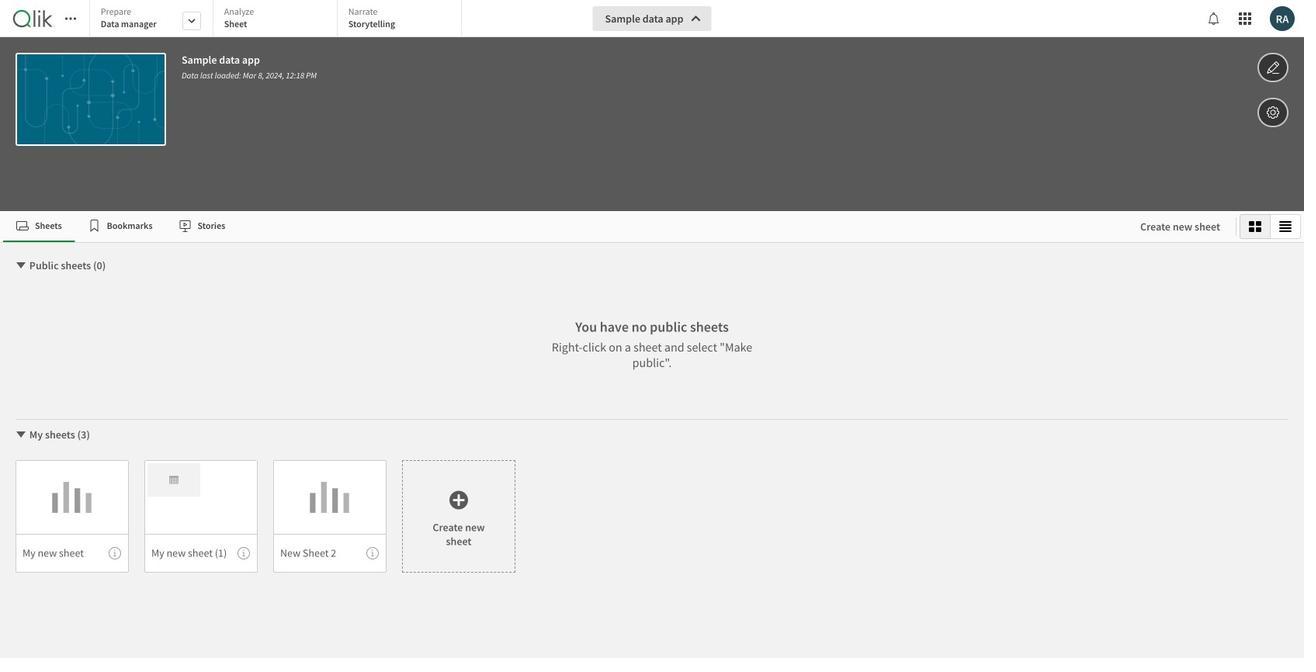 Task type: describe. For each thing, give the bounding box(es) containing it.
0 vertical spatial tab list
[[89, 0, 467, 39]]

grid view image
[[1249, 220, 1261, 233]]

tooltip for menu item associated with new sheet 2 sheet is selected. press the spacebar or enter key to open new sheet 2 sheet. use the right and left arrow keys to navigate. "element"
[[366, 547, 379, 560]]

tooltip for my new sheet sheet is selected. press the spacebar or enter key to open my new sheet sheet. use the right and left arrow keys to navigate. element's menu item
[[109, 547, 121, 560]]

my new sheet (1) sheet is selected. press the spacebar or enter key to open my new sheet (1) sheet. use the right and left arrow keys to navigate. element
[[144, 460, 258, 573]]

collapse image
[[15, 429, 27, 441]]

1 vertical spatial tab list
[[3, 211, 1125, 242]]

menu item for new sheet 2 sheet is selected. press the spacebar or enter key to open new sheet 2 sheet. use the right and left arrow keys to navigate. "element"
[[273, 534, 387, 573]]

collapse image
[[15, 259, 27, 272]]



Task type: vqa. For each thing, say whether or not it's contained in the screenshot.
second "Orange Data Notes" element from the bottom of the page
no



Task type: locate. For each thing, give the bounding box(es) containing it.
1 horizontal spatial menu item
[[144, 534, 258, 573]]

tab list
[[89, 0, 467, 39], [3, 211, 1125, 242]]

tooltip inside my new sheet (1) sheet is selected. press the spacebar or enter key to open my new sheet (1) sheet. use the right and left arrow keys to navigate. element
[[238, 547, 250, 560]]

0 horizontal spatial menu item
[[16, 534, 129, 573]]

tooltip
[[109, 547, 121, 560], [238, 547, 250, 560], [366, 547, 379, 560]]

1 tooltip from the left
[[109, 547, 121, 560]]

menu item for my new sheet sheet is selected. press the spacebar or enter key to open my new sheet sheet. use the right and left arrow keys to navigate. element
[[16, 534, 129, 573]]

tooltip inside new sheet 2 sheet is selected. press the spacebar or enter key to open new sheet 2 sheet. use the right and left arrow keys to navigate. "element"
[[366, 547, 379, 560]]

1 menu item from the left
[[16, 534, 129, 573]]

3 tooltip from the left
[[366, 547, 379, 560]]

app options image
[[1266, 103, 1280, 122]]

0 horizontal spatial tooltip
[[109, 547, 121, 560]]

2 horizontal spatial tooltip
[[366, 547, 379, 560]]

3 menu item from the left
[[273, 534, 387, 573]]

2 menu item from the left
[[144, 534, 258, 573]]

menu item for my new sheet (1) sheet is selected. press the spacebar or enter key to open my new sheet (1) sheet. use the right and left arrow keys to navigate. element
[[144, 534, 258, 573]]

edit image
[[1266, 58, 1280, 77]]

my new sheet sheet is selected. press the spacebar or enter key to open my new sheet sheet. use the right and left arrow keys to navigate. element
[[16, 460, 129, 573]]

1 horizontal spatial tooltip
[[238, 547, 250, 560]]

menu item
[[16, 534, 129, 573], [144, 534, 258, 573], [273, 534, 387, 573]]

tooltip inside my new sheet sheet is selected. press the spacebar or enter key to open my new sheet sheet. use the right and left arrow keys to navigate. element
[[109, 547, 121, 560]]

2 tooltip from the left
[[238, 547, 250, 560]]

2 horizontal spatial menu item
[[273, 534, 387, 573]]

application
[[0, 0, 1304, 658]]

toolbar
[[0, 0, 1304, 211]]

tooltip for my new sheet (1) sheet is selected. press the spacebar or enter key to open my new sheet (1) sheet. use the right and left arrow keys to navigate. element's menu item
[[238, 547, 250, 560]]

group
[[1240, 214, 1301, 239]]

new sheet 2 sheet is selected. press the spacebar or enter key to open new sheet 2 sheet. use the right and left arrow keys to navigate. element
[[273, 460, 387, 573]]

list view image
[[1279, 220, 1292, 233]]



